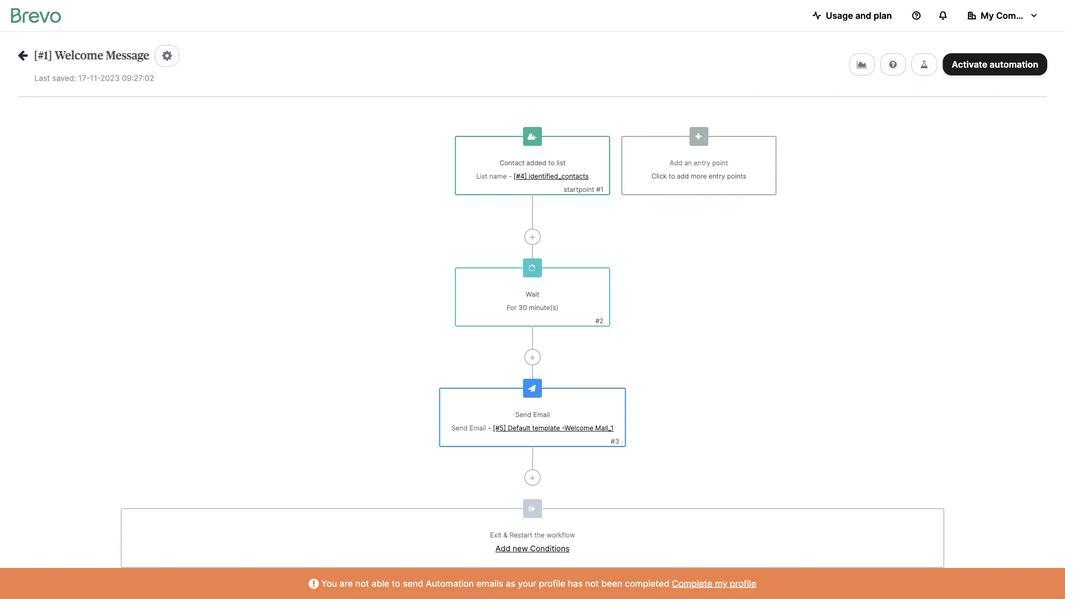 Task type: describe. For each thing, give the bounding box(es) containing it.
&
[[504, 531, 508, 540]]

conditions
[[530, 544, 570, 554]]

default
[[508, 424, 531, 432]]

1 profile from the left
[[539, 578, 566, 589]]

welcome inside send email send email - [#5] default template -welcome mail_1 #3
[[565, 424, 594, 432]]

points
[[728, 172, 747, 180]]

1 vertical spatial email
[[470, 424, 486, 432]]

been
[[602, 578, 623, 589]]

[#1]                             welcome message link
[[18, 49, 149, 61]]

list
[[477, 172, 488, 180]]

complete my profile link
[[672, 578, 757, 589]]

add new conditions link
[[496, 544, 570, 554]]

[#1]
[[34, 50, 52, 61]]

automation
[[426, 578, 474, 589]]

#1
[[597, 186, 604, 194]]

11-
[[90, 73, 101, 83]]

wait for 30 minute(s) #2
[[507, 291, 604, 325]]

2 not from the left
[[586, 578, 599, 589]]

1 vertical spatial entry
[[709, 172, 726, 180]]

automation
[[990, 59, 1039, 70]]

#2
[[596, 317, 604, 325]]

to inside "add an entry point click to add more entry points"
[[669, 172, 676, 180]]

restart
[[510, 531, 533, 540]]

template
[[533, 424, 560, 432]]

are
[[340, 578, 353, 589]]

as
[[506, 578, 516, 589]]

0 vertical spatial entry
[[694, 159, 711, 167]]

my
[[981, 10, 995, 21]]

minute(s)
[[529, 304, 559, 312]]

last saved: 17-11-2023 09:27:02
[[34, 73, 154, 83]]

mail_1
[[596, 424, 614, 432]]

exit & restart the workflow add new conditions
[[490, 531, 575, 554]]

1 horizontal spatial email
[[534, 411, 550, 419]]

2 vertical spatial to
[[392, 578, 401, 589]]

area chart image
[[857, 60, 868, 69]]

my
[[715, 578, 728, 589]]

more
[[691, 172, 707, 180]]

saved:
[[52, 73, 76, 83]]

contact
[[500, 159, 525, 167]]

17-
[[78, 73, 90, 83]]

#3
[[611, 438, 620, 446]]

my company
[[981, 10, 1038, 21]]

0 vertical spatial send
[[516, 411, 532, 419]]

activate
[[952, 59, 988, 70]]

complete
[[672, 578, 713, 589]]

[#5] default template -welcome mail_1 link
[[493, 424, 614, 432]]

and
[[856, 10, 872, 21]]

usage
[[826, 10, 854, 21]]

point
[[713, 159, 729, 167]]

startpoint
[[564, 186, 595, 194]]

1 not from the left
[[356, 578, 369, 589]]

send email send email - [#5] default template -welcome mail_1 #3
[[452, 411, 620, 446]]

your
[[518, 578, 537, 589]]

plan
[[874, 10, 893, 21]]

09:27:02
[[122, 73, 154, 83]]

list
[[557, 159, 566, 167]]

cog image
[[162, 50, 172, 62]]

you are not able to send automation emails as your profile has not been completed complete my profile
[[319, 578, 757, 589]]



Task type: locate. For each thing, give the bounding box(es) containing it.
name
[[490, 172, 507, 180]]

add an entry point click to add more entry points
[[652, 159, 747, 180]]

welcome left mail_1
[[565, 424, 594, 432]]

email
[[534, 411, 550, 419], [470, 424, 486, 432]]

[#5]
[[493, 424, 506, 432]]

welcome
[[55, 50, 103, 61], [565, 424, 594, 432]]

add
[[677, 172, 689, 180]]

[#1]                             welcome message
[[34, 50, 149, 61]]

0 horizontal spatial -
[[488, 424, 491, 432]]

add down &
[[496, 544, 511, 554]]

company
[[997, 10, 1038, 21]]

send left [#5]
[[452, 424, 468, 432]]

to
[[549, 159, 555, 167], [669, 172, 676, 180], [392, 578, 401, 589]]

arrow left image
[[18, 49, 28, 61]]

exclamation circle image
[[309, 580, 319, 589]]

send up default
[[516, 411, 532, 419]]

new
[[513, 544, 528, 554]]

1 horizontal spatial add
[[670, 159, 683, 167]]

you
[[322, 578, 337, 589]]

contact added to list list name - [#4] identified_contacts startpoint #1
[[477, 159, 604, 194]]

0 horizontal spatial not
[[356, 578, 369, 589]]

1 vertical spatial to
[[669, 172, 676, 180]]

1 horizontal spatial send
[[516, 411, 532, 419]]

identified_contacts
[[529, 172, 589, 180]]

- inside contact added to list list name - [#4] identified_contacts startpoint #1
[[509, 172, 512, 180]]

question circle image
[[890, 60, 897, 69]]

[#4] identified_contacts link
[[514, 172, 589, 180]]

- left [#5]
[[488, 424, 491, 432]]

entry up more
[[694, 159, 711, 167]]

profile left has
[[539, 578, 566, 589]]

2 profile from the left
[[730, 578, 757, 589]]

0 horizontal spatial send
[[452, 424, 468, 432]]

click
[[652, 172, 667, 180]]

welcome up the 17-
[[55, 50, 103, 61]]

0 horizontal spatial add
[[496, 544, 511, 554]]

emails
[[477, 578, 504, 589]]

not
[[356, 578, 369, 589], [586, 578, 599, 589]]

to left add
[[669, 172, 676, 180]]

2 horizontal spatial -
[[562, 424, 565, 432]]

entry down point
[[709, 172, 726, 180]]

0 horizontal spatial email
[[470, 424, 486, 432]]

last
[[34, 73, 50, 83]]

add inside "exit & restart the workflow add new conditions"
[[496, 544, 511, 554]]

0 horizontal spatial profile
[[539, 578, 566, 589]]

has
[[568, 578, 583, 589]]

0 vertical spatial email
[[534, 411, 550, 419]]

send
[[516, 411, 532, 419], [452, 424, 468, 432]]

workflow
[[547, 531, 575, 540]]

to right able on the left of page
[[392, 578, 401, 589]]

for
[[507, 304, 517, 312]]

my company button
[[959, 4, 1048, 27]]

1 horizontal spatial profile
[[730, 578, 757, 589]]

- left '[#4]'
[[509, 172, 512, 180]]

completed
[[625, 578, 670, 589]]

0 horizontal spatial to
[[392, 578, 401, 589]]

0 vertical spatial to
[[549, 159, 555, 167]]

1 horizontal spatial to
[[549, 159, 555, 167]]

email left [#5]
[[470, 424, 486, 432]]

2023
[[101, 73, 120, 83]]

able
[[372, 578, 390, 589]]

usage and plan
[[826, 10, 893, 21]]

flask image
[[921, 60, 929, 69]]

not right the are
[[356, 578, 369, 589]]

activate automation
[[952, 59, 1039, 70]]

0 horizontal spatial welcome
[[55, 50, 103, 61]]

to left list
[[549, 159, 555, 167]]

1 vertical spatial send
[[452, 424, 468, 432]]

an
[[685, 159, 692, 167]]

not right has
[[586, 578, 599, 589]]

entry
[[694, 159, 711, 167], [709, 172, 726, 180]]

added
[[527, 159, 547, 167]]

0 vertical spatial welcome
[[55, 50, 103, 61]]

profile right my
[[730, 578, 757, 589]]

the
[[535, 531, 545, 540]]

1 horizontal spatial not
[[586, 578, 599, 589]]

add inside "add an entry point click to add more entry points"
[[670, 159, 683, 167]]

add left "an"
[[670, 159, 683, 167]]

send
[[403, 578, 424, 589]]

1 horizontal spatial -
[[509, 172, 512, 180]]

0 vertical spatial add
[[670, 159, 683, 167]]

exit
[[490, 531, 502, 540]]

profile
[[539, 578, 566, 589], [730, 578, 757, 589]]

-
[[509, 172, 512, 180], [488, 424, 491, 432], [562, 424, 565, 432]]

activate automation button
[[943, 53, 1048, 75]]

2 horizontal spatial to
[[669, 172, 676, 180]]

to inside contact added to list list name - [#4] identified_contacts startpoint #1
[[549, 159, 555, 167]]

30
[[519, 304, 527, 312]]

[#4]
[[514, 172, 527, 180]]

wait
[[526, 291, 540, 299]]

usage and plan button
[[804, 4, 901, 27]]

1 vertical spatial add
[[496, 544, 511, 554]]

- right template
[[562, 424, 565, 432]]

add
[[670, 159, 683, 167], [496, 544, 511, 554]]

1 horizontal spatial welcome
[[565, 424, 594, 432]]

email up template
[[534, 411, 550, 419]]

message
[[106, 50, 149, 61]]

1 vertical spatial welcome
[[565, 424, 594, 432]]



Task type: vqa. For each thing, say whether or not it's contained in the screenshot.
SAVED:
yes



